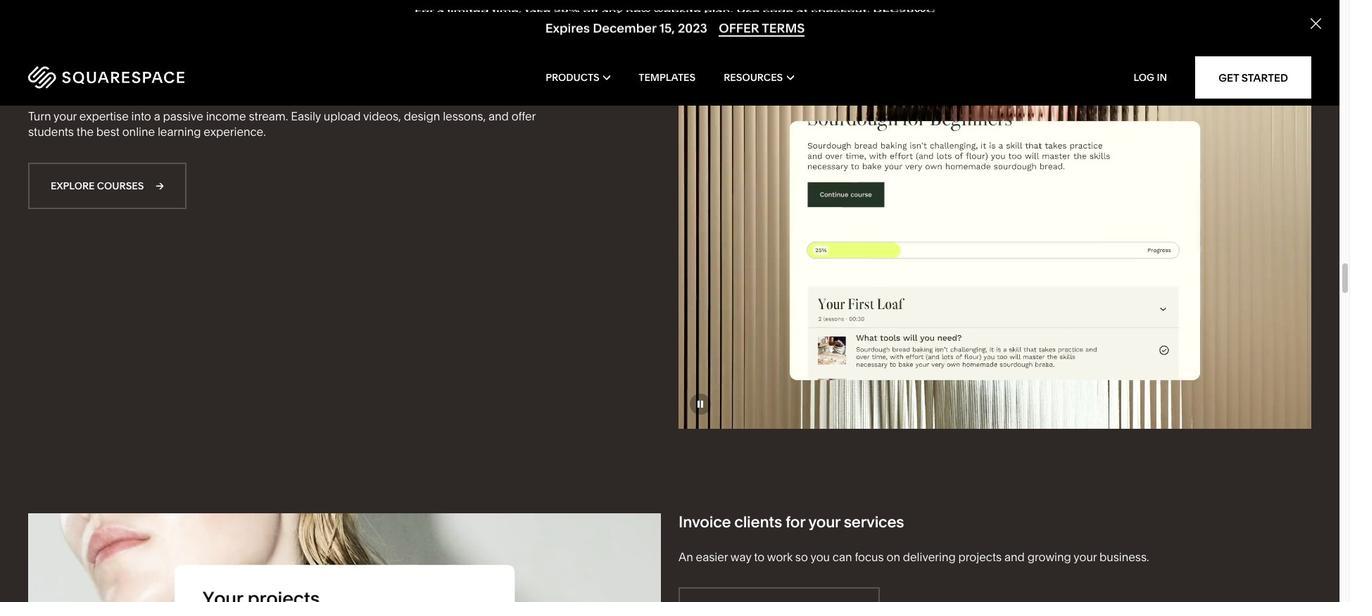 Task type: describe. For each thing, give the bounding box(es) containing it.
offer
[[719, 19, 760, 35]]

courses
[[80, 72, 138, 91]]

templates link
[[639, 49, 696, 106]]

2023
[[678, 19, 708, 35]]

business.
[[1100, 550, 1150, 564]]

way
[[731, 550, 752, 564]]

income
[[206, 109, 246, 123]]

your inside turn your expertise into a passive income stream. easily upload videos, design lessons, and offer students the best online learning experience.
[[54, 109, 77, 123]]

clients
[[735, 513, 782, 532]]

15,
[[660, 19, 675, 35]]

on
[[887, 550, 901, 564]]

the
[[77, 125, 94, 139]]

delivering
[[903, 550, 956, 564]]

an easier way to work so you can focus on delivering projects and growing your business.
[[679, 550, 1150, 564]]

in
[[1157, 71, 1168, 84]]

you
[[811, 550, 830, 564]]

offer
[[512, 109, 536, 123]]

for
[[786, 513, 806, 532]]

work
[[767, 550, 793, 564]]

online
[[122, 125, 155, 139]]

→
[[156, 179, 164, 192]]

templates
[[639, 71, 696, 84]]

0 horizontal spatial and
[[142, 72, 169, 91]]

passive
[[163, 109, 203, 123]]

create courses and tutorials
[[28, 72, 232, 91]]

terms
[[762, 19, 805, 35]]

offer terms link
[[719, 19, 805, 36]]

get started link
[[1196, 56, 1312, 99]]

an
[[679, 550, 693, 564]]

easily
[[291, 109, 321, 123]]

stream.
[[249, 109, 288, 123]]

experience.
[[204, 125, 266, 139]]

expires december 15, 2023
[[545, 19, 708, 35]]

started
[[1242, 71, 1289, 84]]

design
[[404, 109, 440, 123]]

offer terms
[[719, 19, 805, 35]]



Task type: locate. For each thing, give the bounding box(es) containing it.
1 horizontal spatial and
[[489, 109, 509, 123]]

turn your expertise into a passive income stream. easily upload videos, design lessons, and offer students the best online learning experience.
[[28, 109, 536, 139]]

lessons,
[[443, 109, 486, 123]]

your right the growing
[[1074, 550, 1097, 564]]

and
[[142, 72, 169, 91], [489, 109, 509, 123], [1005, 550, 1025, 564]]

invoice
[[679, 513, 731, 532]]

to
[[754, 550, 765, 564]]

so
[[796, 550, 808, 564]]

learning
[[158, 125, 201, 139]]

expertise
[[79, 109, 129, 123]]

growing
[[1028, 550, 1072, 564]]

resources
[[724, 71, 783, 84]]

turn
[[28, 109, 51, 123]]

log             in
[[1134, 71, 1168, 84]]

2 vertical spatial and
[[1005, 550, 1025, 564]]

log
[[1134, 71, 1155, 84]]

squarespace logo image
[[28, 66, 184, 89]]

and right projects
[[1005, 550, 1025, 564]]

products
[[546, 71, 600, 84]]

products button
[[546, 49, 611, 106]]

and left offer
[[489, 109, 509, 123]]

into
[[131, 109, 151, 123]]

projects
[[959, 550, 1002, 564]]

tutorials
[[173, 72, 232, 91]]

easier
[[696, 550, 728, 564]]

2 horizontal spatial your
[[1074, 550, 1097, 564]]

0 vertical spatial and
[[142, 72, 169, 91]]

0 horizontal spatial your
[[54, 109, 77, 123]]

best
[[96, 125, 120, 139]]

and inside turn your expertise into a passive income stream. easily upload videos, design lessons, and offer students the best online learning experience.
[[489, 109, 509, 123]]

create
[[28, 72, 77, 91]]

1 vertical spatial your
[[809, 513, 841, 532]]

your right the for
[[809, 513, 841, 532]]

0 vertical spatial your
[[54, 109, 77, 123]]

expires
[[545, 19, 590, 35]]

focus
[[855, 550, 884, 564]]

get
[[1219, 71, 1240, 84]]

1 vertical spatial and
[[489, 109, 509, 123]]

1 horizontal spatial your
[[809, 513, 841, 532]]

can
[[833, 550, 852, 564]]

videos,
[[363, 109, 401, 123]]

invoice clients for your services
[[679, 513, 904, 532]]

december
[[593, 19, 657, 35]]

log             in link
[[1134, 71, 1168, 84]]

courses
[[97, 179, 144, 192]]

students
[[28, 125, 74, 139]]

and up a
[[142, 72, 169, 91]]

get started
[[1219, 71, 1289, 84]]

2 horizontal spatial and
[[1005, 550, 1025, 564]]

a
[[154, 109, 160, 123]]

squarespace logo link
[[28, 66, 285, 89]]

explore
[[51, 179, 95, 192]]

resources button
[[724, 49, 794, 106]]

your up students
[[54, 109, 77, 123]]

pause video image
[[690, 394, 711, 415]]

services
[[844, 513, 904, 532]]

your
[[54, 109, 77, 123], [809, 513, 841, 532], [1074, 550, 1097, 564]]

upload
[[324, 109, 361, 123]]

2 vertical spatial your
[[1074, 550, 1097, 564]]

explore courses
[[51, 179, 144, 192]]



Task type: vqa. For each thing, say whether or not it's contained in the screenshot.
work
yes



